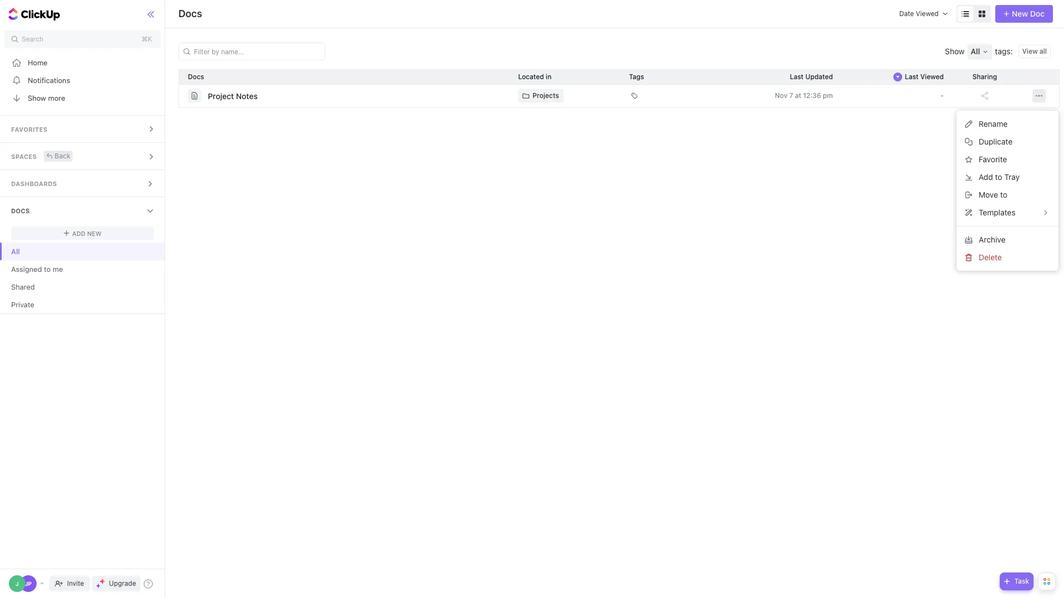 Task type: vqa. For each thing, say whether or not it's contained in the screenshot.
right Show
yes



Task type: describe. For each thing, give the bounding box(es) containing it.
add for add to tray
[[979, 172, 993, 182]]

add new
[[72, 230, 102, 237]]

docs inside sidebar navigation
[[11, 207, 30, 215]]

nov 7 at 12:36 pm
[[775, 91, 833, 100]]

12:36
[[803, 91, 821, 100]]

archive
[[979, 235, 1006, 244]]

move to
[[979, 190, 1008, 200]]

tags
[[629, 73, 644, 81]]

private
[[11, 300, 34, 309]]

back
[[55, 152, 71, 160]]

notes
[[236, 91, 258, 101]]

to for add
[[995, 172, 1003, 182]]

located
[[518, 73, 544, 81]]

show for show more
[[28, 93, 46, 102]]

last for last updated
[[790, 73, 804, 81]]

pm
[[823, 91, 833, 100]]

delete button
[[961, 249, 1054, 267]]

invite
[[67, 580, 84, 588]]

to for move
[[1000, 190, 1008, 200]]

templates button
[[961, 204, 1054, 222]]

favorite button
[[961, 151, 1054, 169]]

show for show
[[945, 47, 965, 56]]

rename
[[979, 119, 1008, 129]]

projects
[[533, 91, 559, 100]]

⌘k
[[142, 35, 152, 43]]

add to tray
[[979, 172, 1020, 182]]

0 vertical spatial docs
[[179, 8, 202, 19]]

archive button
[[961, 231, 1054, 249]]

favorite
[[979, 155, 1007, 164]]

show more
[[28, 93, 65, 102]]

sharing
[[973, 73, 997, 81]]

7
[[790, 91, 793, 100]]

last updated
[[790, 73, 833, 81]]

back link
[[44, 151, 73, 162]]

updated
[[806, 73, 833, 81]]

move to button
[[961, 186, 1054, 204]]

assigned
[[11, 265, 42, 274]]

doc
[[1030, 9, 1045, 18]]

me
[[53, 265, 63, 274]]

to for assigned
[[44, 265, 51, 274]]

notifications
[[28, 76, 70, 85]]

project notes
[[208, 91, 258, 101]]

duplicate button
[[961, 133, 1054, 151]]

assigned to me
[[11, 265, 63, 274]]

nov
[[775, 91, 788, 100]]

upgrade link
[[92, 577, 141, 592]]

last for last viewed
[[905, 73, 919, 81]]

move to button
[[961, 186, 1054, 204]]

last viewed
[[905, 73, 944, 81]]

projects link
[[518, 89, 564, 103]]

at
[[795, 91, 801, 100]]

notifications link
[[0, 72, 165, 89]]



Task type: locate. For each thing, give the bounding box(es) containing it.
templates
[[979, 208, 1016, 217]]

-
[[941, 91, 944, 100]]

0 vertical spatial add
[[979, 172, 993, 182]]

rename button
[[961, 115, 1054, 133]]

add left new on the top left of page
[[72, 230, 86, 237]]

1 vertical spatial docs
[[11, 207, 30, 215]]

add inside sidebar navigation
[[72, 230, 86, 237]]

all
[[11, 247, 20, 256]]

to left tray
[[995, 172, 1003, 182]]

0 vertical spatial to
[[995, 172, 1003, 182]]

1 vertical spatial to
[[1000, 190, 1008, 200]]

duplicate
[[979, 137, 1013, 146]]

show left the more
[[28, 93, 46, 102]]

favorites button
[[0, 116, 165, 142]]

to right 'move' on the right of the page
[[1000, 190, 1008, 200]]

in
[[546, 73, 552, 81]]

to inside dropdown button
[[1000, 190, 1008, 200]]

upgrade
[[109, 580, 136, 588]]

move
[[979, 190, 998, 200]]

shared
[[11, 282, 35, 291]]

add to tray button
[[961, 169, 1054, 186]]

add inside button
[[979, 172, 993, 182]]

favorites
[[11, 126, 47, 133]]

new
[[1012, 9, 1028, 18]]

to left 'me'
[[44, 265, 51, 274]]

1 last from the left
[[790, 73, 804, 81]]

show left the tags
[[945, 47, 965, 56]]

show inside sidebar navigation
[[28, 93, 46, 102]]

home link
[[0, 54, 165, 72]]

add up 'move' on the right of the page
[[979, 172, 993, 182]]

located in
[[518, 73, 552, 81]]

0 horizontal spatial last
[[790, 73, 804, 81]]

1 horizontal spatial docs
[[179, 8, 202, 19]]

Filter by name... text field
[[185, 43, 322, 60]]

dashboards
[[11, 180, 57, 187]]

templates button
[[961, 204, 1054, 222]]

new
[[87, 230, 102, 237]]

2 vertical spatial to
[[44, 265, 51, 274]]

project
[[208, 91, 234, 101]]

1 vertical spatial show
[[28, 93, 46, 102]]

last
[[790, 73, 804, 81], [905, 73, 919, 81]]

new doc
[[1012, 9, 1045, 18]]

more
[[48, 93, 65, 102]]

:
[[1011, 47, 1013, 56]]

0 horizontal spatial show
[[28, 93, 46, 102]]

show
[[945, 47, 965, 56], [28, 93, 46, 102]]

tags :
[[995, 47, 1013, 56]]

viewed
[[921, 73, 944, 81]]

last up at
[[790, 73, 804, 81]]

docs
[[179, 8, 202, 19], [11, 207, 30, 215]]

last left viewed
[[905, 73, 919, 81]]

tags
[[995, 47, 1011, 56]]

2 last from the left
[[905, 73, 919, 81]]

0 vertical spatial show
[[945, 47, 965, 56]]

1 vertical spatial add
[[72, 230, 86, 237]]

search
[[22, 35, 43, 43]]

add
[[979, 172, 993, 182], [72, 230, 86, 237]]

to
[[995, 172, 1003, 182], [1000, 190, 1008, 200], [44, 265, 51, 274]]

1 horizontal spatial last
[[905, 73, 919, 81]]

1 horizontal spatial show
[[945, 47, 965, 56]]

0 horizontal spatial docs
[[11, 207, 30, 215]]

0 horizontal spatial add
[[72, 230, 86, 237]]

add for add new
[[72, 230, 86, 237]]

to inside sidebar navigation
[[44, 265, 51, 274]]

1 horizontal spatial add
[[979, 172, 993, 182]]

home
[[28, 58, 48, 67]]

task
[[1015, 578, 1029, 586]]

sidebar navigation
[[0, 0, 165, 599]]

delete
[[979, 253, 1002, 262]]

tray
[[1005, 172, 1020, 182]]



